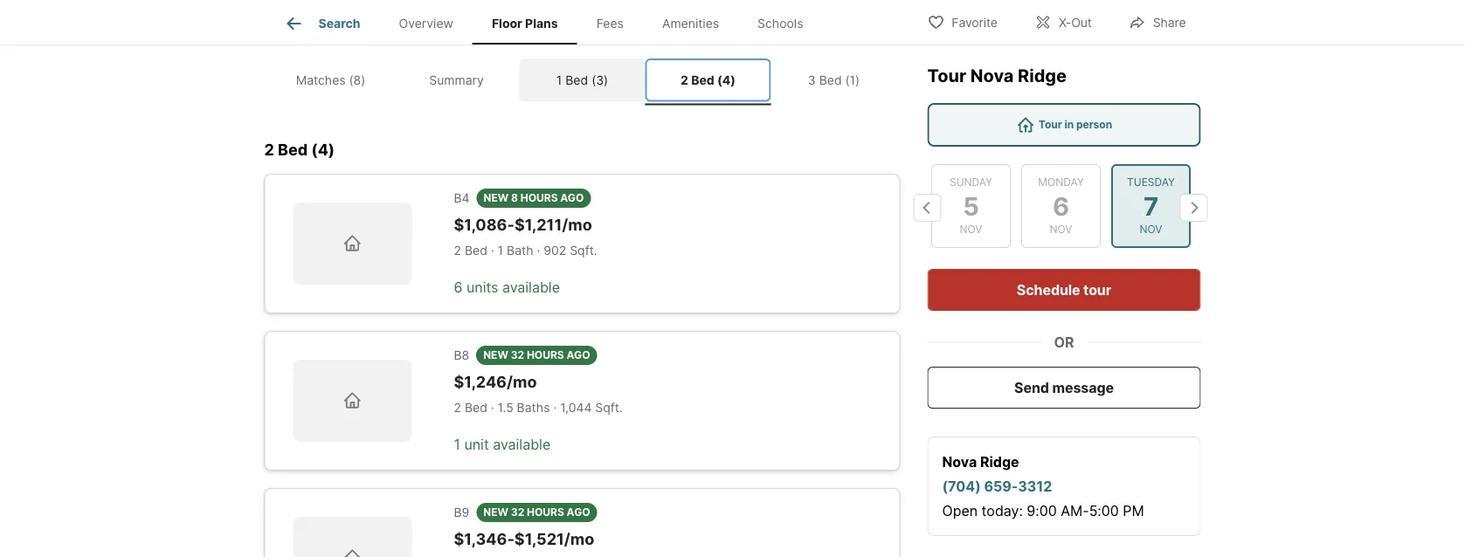 Task type: locate. For each thing, give the bounding box(es) containing it.
1 horizontal spatial plans
[[525, 16, 558, 31]]

ago for $1,086-$1,211/mo
[[561, 192, 584, 205]]

0 horizontal spatial nov
[[960, 223, 982, 236]]

tuesday 7 nov
[[1127, 176, 1175, 236]]

available down baths
[[493, 437, 551, 454]]

2 vertical spatial hours
[[527, 507, 564, 519]]

32
[[511, 349, 525, 362], [511, 507, 525, 519]]

floor plans
[[264, 9, 373, 34], [492, 16, 558, 31]]

(8)
[[349, 73, 366, 88]]

0 vertical spatial sqft.
[[570, 244, 598, 259]]

new up '$1,246/mo'
[[484, 349, 509, 362]]

1 horizontal spatial floor
[[492, 16, 523, 31]]

1 bed (3)
[[557, 73, 609, 88]]

0 vertical spatial 6
[[1053, 191, 1070, 221]]

floor
[[264, 9, 315, 34], [492, 16, 523, 31]]

sqft. right "1,044"
[[596, 401, 623, 416]]

nov down 'monday'
[[1050, 223, 1072, 236]]

3 new from the top
[[484, 507, 509, 519]]

ago up $1,211/mo at left top
[[561, 192, 584, 205]]

1 vertical spatial nova
[[943, 454, 977, 471]]

hours up the $1,521/mo
[[527, 507, 564, 519]]

1.5
[[498, 401, 514, 416]]

schedule tour
[[1017, 281, 1112, 299]]

32 up '$1,246/mo'
[[511, 349, 525, 362]]

ago up the $1,521/mo
[[567, 507, 591, 519]]

hours for $1,086-$1,211/mo
[[521, 192, 558, 205]]

0 vertical spatial hours
[[521, 192, 558, 205]]

0 vertical spatial tour
[[928, 65, 967, 87]]

0 vertical spatial new 32 hours ago
[[484, 349, 591, 362]]

2 nov from the left
[[1050, 223, 1072, 236]]

0 horizontal spatial (4)
[[311, 141, 335, 160]]

fees tab
[[577, 3, 643, 45]]

1 bed (3) tab
[[520, 59, 646, 102]]

ridge
[[1018, 65, 1067, 87], [981, 454, 1020, 471]]

1 horizontal spatial 6
[[1053, 191, 1070, 221]]

0 horizontal spatial floor
[[264, 9, 315, 34]]

0 vertical spatial new
[[484, 192, 509, 205]]

(4)
[[718, 73, 736, 88], [311, 141, 335, 160]]

bed left (3)
[[566, 73, 588, 88]]

0 horizontal spatial floor plans
[[264, 9, 373, 34]]

1 horizontal spatial (4)
[[718, 73, 736, 88]]

2 vertical spatial ago
[[567, 507, 591, 519]]

1 horizontal spatial 2 bed (4)
[[681, 73, 736, 88]]

tab list up 1 bed (3)
[[264, 0, 837, 45]]

2 bed (4) down amenities tab
[[681, 73, 736, 88]]

3 nov from the left
[[1140, 223, 1162, 236]]

8
[[511, 192, 518, 205]]

hours
[[521, 192, 558, 205], [527, 349, 564, 362], [527, 507, 564, 519]]

6 left units
[[454, 279, 463, 297]]

nov down 5
[[960, 223, 982, 236]]

1 vertical spatial tab list
[[264, 55, 901, 106]]

1 horizontal spatial 1
[[498, 244, 504, 259]]

available
[[503, 279, 560, 297], [493, 437, 551, 454]]

0 vertical spatial (4)
[[718, 73, 736, 88]]

2 vertical spatial new
[[484, 507, 509, 519]]

sqft. right 902
[[570, 244, 598, 259]]

6 inside monday 6 nov
[[1053, 191, 1070, 221]]

amenities
[[662, 16, 719, 31]]

5
[[963, 191, 979, 221]]

sunday 5 nov
[[950, 176, 993, 236]]

659-
[[985, 478, 1019, 495]]

1 vertical spatial new
[[484, 349, 509, 362]]

1 left "unit"
[[454, 437, 461, 454]]

0 vertical spatial available
[[503, 279, 560, 297]]

bed
[[566, 73, 588, 88], [692, 73, 715, 88], [820, 73, 842, 88], [278, 141, 308, 160], [465, 244, 488, 259], [465, 401, 488, 416]]

fees
[[597, 16, 624, 31]]

new 8 hours ago
[[484, 192, 584, 205]]

summary
[[429, 73, 484, 88]]

tab list
[[264, 0, 837, 45], [264, 55, 901, 106]]

1 vertical spatial ridge
[[981, 454, 1020, 471]]

new up $1,346-
[[484, 507, 509, 519]]

sqft.
[[570, 244, 598, 259], [596, 401, 623, 416]]

3 bed (1)
[[808, 73, 860, 88]]

nov inside sunday 5 nov
[[960, 223, 982, 236]]

1 left bath
[[498, 244, 504, 259]]

nova up (704)
[[943, 454, 977, 471]]

2 vertical spatial 1
[[454, 437, 461, 454]]

matches (8)
[[296, 73, 366, 88]]

new
[[484, 192, 509, 205], [484, 349, 509, 362], [484, 507, 509, 519]]

1 vertical spatial ago
[[567, 349, 591, 362]]

nova inside nova ridge (704) 659-3312 open today: 9:00 am-5:00 pm
[[943, 454, 977, 471]]

new 32 hours ago up '$1,346-$1,521/mo' on the bottom of the page
[[484, 507, 591, 519]]

nov down "7"
[[1140, 223, 1162, 236]]

1 nov from the left
[[960, 223, 982, 236]]

2 new 32 hours ago from the top
[[484, 507, 591, 519]]

2
[[681, 73, 689, 88], [264, 141, 274, 160], [454, 244, 461, 259], [454, 401, 461, 416]]

1 vertical spatial new 32 hours ago
[[484, 507, 591, 519]]

$1,211/mo
[[515, 215, 592, 234]]

nov
[[960, 223, 982, 236], [1050, 223, 1072, 236], [1140, 223, 1162, 236]]

1 horizontal spatial floor plans
[[492, 16, 558, 31]]

1 32 from the top
[[511, 349, 525, 362]]

1 vertical spatial 32
[[511, 507, 525, 519]]

new for $1,346-$1,521/mo
[[484, 507, 509, 519]]

0 vertical spatial ridge
[[1018, 65, 1067, 87]]

floor plans up matches
[[264, 9, 373, 34]]

2 tab list from the top
[[264, 55, 901, 106]]

send message
[[1015, 379, 1114, 396]]

available down 2 bed · 1 bath · 902 sqft.
[[503, 279, 560, 297]]

2 new from the top
[[484, 349, 509, 362]]

am-
[[1061, 503, 1090, 520]]

schedule
[[1017, 281, 1081, 299]]

bed down matches
[[278, 141, 308, 160]]

sqft. for $1,246/mo
[[596, 401, 623, 416]]

tour for tour in person
[[1039, 118, 1063, 131]]

7
[[1144, 191, 1159, 221]]

$1,346-
[[454, 530, 515, 549]]

floor inside tab
[[492, 16, 523, 31]]

32 for $1,346-$1,521/mo
[[511, 507, 525, 519]]

bed right the 3
[[820, 73, 842, 88]]

1 vertical spatial 2 bed (4)
[[264, 141, 335, 160]]

0 vertical spatial 1
[[557, 73, 562, 88]]

open
[[943, 503, 978, 520]]

1 for bed
[[557, 73, 562, 88]]

1 for unit
[[454, 437, 461, 454]]

ago up "1,044"
[[567, 349, 591, 362]]

2 horizontal spatial 1
[[557, 73, 562, 88]]

tour in person
[[1039, 118, 1113, 131]]

1 vertical spatial tour
[[1039, 118, 1063, 131]]

1 unit available
[[454, 437, 551, 454]]

0 vertical spatial 32
[[511, 349, 525, 362]]

ridge up 659- on the bottom of the page
[[981, 454, 1020, 471]]

new 32 hours ago up '$1,246/mo'
[[484, 349, 591, 362]]

today:
[[982, 503, 1023, 520]]

2 horizontal spatial nov
[[1140, 223, 1162, 236]]

search
[[319, 16, 361, 31]]

2 bed (4) tab
[[646, 59, 771, 102]]

tour in person option
[[928, 103, 1201, 147]]

nova
[[971, 65, 1014, 87], [943, 454, 977, 471]]

1 horizontal spatial tour
[[1039, 118, 1063, 131]]

1 vertical spatial 6
[[454, 279, 463, 297]]

1 vertical spatial (4)
[[311, 141, 335, 160]]

32 up '$1,346-$1,521/mo' on the bottom of the page
[[511, 507, 525, 519]]

person
[[1077, 118, 1113, 131]]

2 bed (4) inside tab
[[681, 73, 736, 88]]

1
[[557, 73, 562, 88], [498, 244, 504, 259], [454, 437, 461, 454]]

floor plans up 1 bed (3)
[[492, 16, 558, 31]]

0 vertical spatial 2 bed (4)
[[681, 73, 736, 88]]

tour inside option
[[1039, 118, 1063, 131]]

1 vertical spatial sqft.
[[596, 401, 623, 416]]

(4) down matches
[[311, 141, 335, 160]]

1 vertical spatial hours
[[527, 349, 564, 362]]

0 horizontal spatial plans
[[319, 9, 373, 34]]

available for $1,246/mo
[[493, 437, 551, 454]]

sunday
[[950, 176, 993, 189]]

available for $1,086-$1,211/mo
[[503, 279, 560, 297]]

1 vertical spatial available
[[493, 437, 551, 454]]

floor plans inside tab
[[492, 16, 558, 31]]

units
[[467, 279, 499, 297]]

hours right 8
[[521, 192, 558, 205]]

new left 8
[[484, 192, 509, 205]]

ago
[[561, 192, 584, 205], [567, 349, 591, 362], [567, 507, 591, 519]]

plans left fees
[[525, 16, 558, 31]]

bed down amenities tab
[[692, 73, 715, 88]]

new 32 hours ago for $1,246/mo
[[484, 349, 591, 362]]

1 new 32 hours ago from the top
[[484, 349, 591, 362]]

1 new from the top
[[484, 192, 509, 205]]

tab list down fees tab
[[264, 55, 901, 106]]

0 horizontal spatial 1
[[454, 437, 461, 454]]

schools
[[758, 16, 804, 31]]

tour
[[928, 65, 967, 87], [1039, 118, 1063, 131]]

tour left in
[[1039, 118, 1063, 131]]

previous image
[[914, 194, 942, 222]]

1 inside tab
[[557, 73, 562, 88]]

matches
[[296, 73, 346, 88]]

2 bed (4)
[[681, 73, 736, 88], [264, 141, 335, 160]]

new for $1,246/mo
[[484, 349, 509, 362]]

plans up (8)
[[319, 9, 373, 34]]

hours up 2 bed · 1.5 baths · 1,044 sqft.
[[527, 349, 564, 362]]

tour for tour nova ridge
[[928, 65, 967, 87]]

ridge inside nova ridge (704) 659-3312 open today: 9:00 am-5:00 pm
[[981, 454, 1020, 471]]

new 32 hours ago
[[484, 349, 591, 362], [484, 507, 591, 519]]

plans
[[319, 9, 373, 34], [525, 16, 558, 31]]

bed inside tab
[[692, 73, 715, 88]]

floor left search
[[264, 9, 315, 34]]

2 32 from the top
[[511, 507, 525, 519]]

5:00
[[1090, 503, 1120, 520]]

floor plans tab
[[473, 3, 577, 45]]

1 left (3)
[[557, 73, 562, 88]]

6
[[1053, 191, 1070, 221], [454, 279, 463, 297]]

hours for $1,346-$1,521/mo
[[527, 507, 564, 519]]

tour down favorite button at the top right of page
[[928, 65, 967, 87]]

next image
[[1180, 194, 1208, 222]]

2 bed (4) down matches
[[264, 141, 335, 160]]

(4) down amenities tab
[[718, 73, 736, 88]]

6 down 'monday'
[[1053, 191, 1070, 221]]

1 tab list from the top
[[264, 0, 837, 45]]

x-out
[[1059, 15, 1092, 30]]

$1,246/mo
[[454, 373, 537, 392]]

nov inside monday 6 nov
[[1050, 223, 1072, 236]]

0 horizontal spatial tour
[[928, 65, 967, 87]]

(3)
[[592, 73, 609, 88]]

1 horizontal spatial nov
[[1050, 223, 1072, 236]]

nov inside tuesday 7 nov
[[1140, 223, 1162, 236]]

(704)
[[943, 478, 981, 495]]

tab list containing search
[[264, 0, 837, 45]]

nova down favorite at right
[[971, 65, 1014, 87]]

·
[[491, 244, 494, 259], [537, 244, 541, 259], [491, 401, 494, 416], [554, 401, 557, 416]]

0 vertical spatial ago
[[561, 192, 584, 205]]

floor up summary tab
[[492, 16, 523, 31]]

x-
[[1059, 15, 1072, 30]]

baths
[[517, 401, 550, 416]]

tour nova ridge
[[928, 65, 1067, 87]]

$1,346-$1,521/mo
[[454, 530, 595, 549]]

2 bed · 1.5 baths · 1,044 sqft.
[[454, 401, 623, 416]]

ridge up tour in person option
[[1018, 65, 1067, 87]]

0 vertical spatial tab list
[[264, 0, 837, 45]]

new 32 hours ago for $1,346-$1,521/mo
[[484, 507, 591, 519]]



Task type: describe. For each thing, give the bounding box(es) containing it.
hours for $1,246/mo
[[527, 349, 564, 362]]

$1,086-
[[454, 215, 515, 234]]

in
[[1065, 118, 1074, 131]]

bed left 1.5
[[465, 401, 488, 416]]

6 units available
[[454, 279, 560, 297]]

902
[[544, 244, 567, 259]]

0 vertical spatial nova
[[971, 65, 1014, 87]]

1 vertical spatial 1
[[498, 244, 504, 259]]

ago for $1,246/mo
[[567, 349, 591, 362]]

favorite button
[[913, 4, 1013, 40]]

or
[[1055, 334, 1075, 351]]

3 bed (1) tab
[[771, 59, 897, 102]]

send message button
[[928, 367, 1201, 409]]

schools tab
[[739, 3, 823, 45]]

new for $1,086-$1,211/mo
[[484, 192, 509, 205]]

schedule tour button
[[928, 269, 1201, 311]]

· left "1,044"
[[554, 401, 557, 416]]

9:00
[[1027, 503, 1057, 520]]

nova ridge (704) 659-3312 open today: 9:00 am-5:00 pm
[[943, 454, 1145, 520]]

b4
[[454, 191, 470, 206]]

· left 902
[[537, 244, 541, 259]]

nov for 6
[[1050, 223, 1072, 236]]

out
[[1072, 15, 1092, 30]]

favorite
[[952, 15, 998, 30]]

nov for 7
[[1140, 223, 1162, 236]]

matches (8) tab
[[268, 59, 394, 102]]

overview tab
[[380, 3, 473, 45]]

(1)
[[846, 73, 860, 88]]

1,044
[[560, 401, 592, 416]]

send
[[1015, 379, 1050, 396]]

share
[[1154, 15, 1187, 30]]

amenities tab
[[643, 3, 739, 45]]

tour in person list box
[[928, 103, 1201, 147]]

3
[[808, 73, 816, 88]]

nov for 5
[[960, 223, 982, 236]]

search link
[[284, 13, 361, 34]]

32 for $1,246/mo
[[511, 349, 525, 362]]

share button
[[1114, 4, 1201, 40]]

tour
[[1084, 281, 1112, 299]]

ago for $1,346-$1,521/mo
[[567, 507, 591, 519]]

2 bed · 1 bath · 902 sqft.
[[454, 244, 598, 259]]

$1,086-$1,211/mo
[[454, 215, 592, 234]]

bath
[[507, 244, 534, 259]]

x-out button
[[1020, 4, 1107, 40]]

b8
[[454, 348, 470, 363]]

b9
[[454, 505, 470, 520]]

sqft. for $1,086-$1,211/mo
[[570, 244, 598, 259]]

0 horizontal spatial 2 bed (4)
[[264, 141, 335, 160]]

monday
[[1038, 176, 1084, 189]]

plans inside tab
[[525, 16, 558, 31]]

tuesday
[[1127, 176, 1175, 189]]

$1,521/mo
[[515, 530, 595, 549]]

(704) 659-3312 link
[[943, 478, 1053, 495]]

(4) inside tab
[[718, 73, 736, 88]]

overview
[[399, 16, 454, 31]]

pm
[[1123, 503, 1145, 520]]

· left 1.5
[[491, 401, 494, 416]]

bed down $1,086-
[[465, 244, 488, 259]]

unit
[[465, 437, 489, 454]]

summary tab
[[394, 59, 520, 102]]

message
[[1053, 379, 1114, 396]]

tab list containing matches (8)
[[264, 55, 901, 106]]

0 horizontal spatial 6
[[454, 279, 463, 297]]

· down $1,086-
[[491, 244, 494, 259]]

2 inside tab
[[681, 73, 689, 88]]

monday 6 nov
[[1038, 176, 1084, 236]]

3312
[[1019, 478, 1053, 495]]



Task type: vqa. For each thing, say whether or not it's contained in the screenshot.
MATCHES (8) tab
yes



